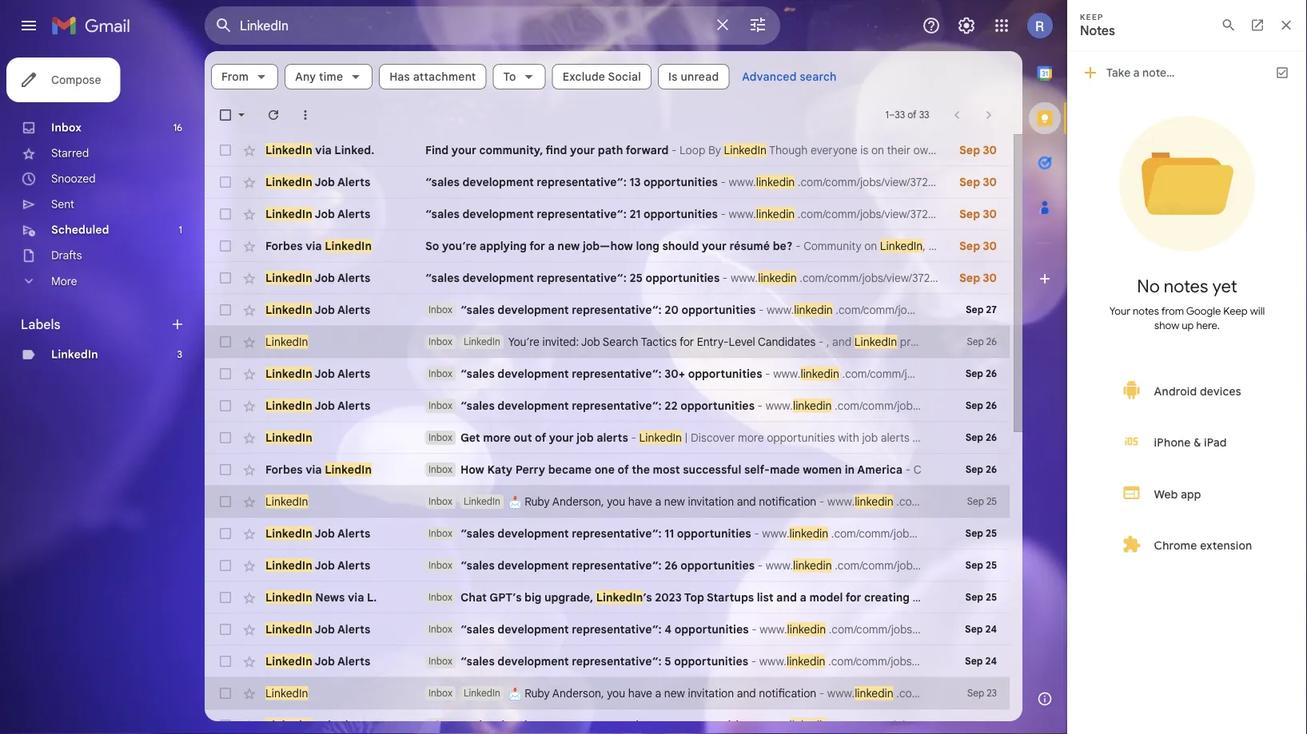Task type: locate. For each thing, give the bounding box(es) containing it.
8 alerts from the top
[[337, 559, 370, 573]]

0 vertical spatial 23
[[987, 688, 997, 700]]

representative": up inbox "sales development representative": 26 opportunities - www. linkedin
[[572, 527, 662, 541]]

anderson,
[[552, 495, 604, 509], [552, 687, 604, 701]]

9 row from the top
[[205, 390, 1010, 422]]

3 30 from the top
[[983, 207, 997, 221]]

sep 30 for find your community, find your path forward - loop by linkedin
[[960, 143, 997, 157]]

1 ruby anderson, you have a new invitation and notification from the top
[[522, 495, 817, 509]]

1 horizontal spatial of
[[618, 463, 629, 477]]

development down community,
[[462, 175, 534, 189]]

linkedin job alerts for inbox "sales development representative": 11 opportunities - www. linkedin
[[265, 527, 370, 541]]

you
[[607, 495, 625, 509], [607, 687, 625, 701]]

out
[[514, 431, 532, 445]]

1 vertical spatial notification
[[759, 687, 817, 701]]

has attachment button
[[379, 64, 487, 90]]

new left job—how
[[558, 239, 580, 253]]

0 vertical spatial 24
[[985, 624, 997, 636]]

inbox inside "labels" navigation
[[51, 121, 82, 135]]

2 you from the top
[[607, 687, 625, 701]]

1 for 1 33 of 33
[[885, 109, 889, 121]]

23 for 18th row from the top of the page
[[987, 688, 997, 700]]

9 alerts from the top
[[337, 623, 370, 637]]

6 alerts from the top
[[337, 399, 370, 413]]

1 alerts from the top
[[337, 175, 370, 189]]

representative": up search
[[572, 303, 662, 317]]

4 sep 30 from the top
[[960, 239, 997, 253]]

sep 25 for "sales development representative": 11 opportunities
[[966, 528, 997, 540]]

4 linkedin job alerts from the top
[[265, 303, 370, 317]]

0 vertical spatial have
[[628, 495, 652, 509]]

30 for "sales development representative": 21 opportunities - www. linkedin
[[983, 207, 997, 221]]

job for 17th row from the top of the page
[[315, 655, 335, 669]]

2 alerts from the top
[[337, 207, 370, 221]]

drafts
[[51, 249, 82, 263]]

0 vertical spatial forbes
[[265, 239, 303, 253]]

more
[[483, 431, 511, 445]]

1 vertical spatial for
[[680, 335, 694, 349]]

11 up inbox "sales development representative": 26 opportunities - www. linkedin
[[665, 527, 674, 541]]

have up "sales development representative": 11 opportunities - www. linkedin
[[628, 687, 652, 701]]

0 horizontal spatial for
[[529, 239, 545, 253]]

11 down the 5
[[665, 719, 674, 733]]

job
[[315, 175, 335, 189], [315, 207, 335, 221], [315, 271, 335, 285], [315, 303, 335, 317], [581, 335, 600, 349], [315, 367, 335, 381], [315, 399, 335, 413], [315, 527, 335, 541], [315, 559, 335, 573], [315, 623, 335, 637], [315, 655, 335, 669], [315, 719, 335, 733]]

attachment
[[413, 70, 476, 84]]

10 linkedin job alerts from the top
[[265, 655, 370, 669]]

30 for so you're applying for a new job—how long should your résumé be? - community on linkedin
[[983, 239, 997, 253]]

11 alerts from the top
[[337, 719, 370, 733]]

1 you from the top
[[607, 495, 625, 509]]

inbox "sales development representative": 4 opportunities - www. linkedin
[[429, 623, 826, 637]]

ruby anderson, you have a new invitation and notification down the 5
[[522, 687, 817, 701]]

10 alerts from the top
[[337, 655, 370, 669]]

-
[[672, 143, 677, 157], [721, 175, 726, 189], [721, 207, 726, 221], [796, 239, 801, 253], [723, 271, 728, 285], [759, 303, 764, 317], [819, 335, 824, 349], [765, 367, 770, 381], [758, 399, 763, 413], [631, 431, 636, 445], [906, 463, 911, 477], [819, 495, 825, 509], [754, 527, 759, 541], [758, 559, 763, 573], [752, 623, 757, 637], [751, 655, 756, 669], [819, 687, 825, 701], [754, 719, 759, 733]]

advanced
[[742, 70, 797, 84]]

inbox for 5
[[429, 656, 452, 668]]

2 sep 24 from the top
[[965, 656, 997, 668]]

sep 25 for chat gpt's big upgrade,
[[966, 592, 997, 604]]

4 alerts from the top
[[337, 303, 370, 317]]

1 horizontal spatial 33
[[919, 109, 930, 121]]

1 have from the top
[[628, 495, 652, 509]]

1 - www. linkedin from the top
[[817, 495, 894, 509]]

ruby right 📩 icon
[[525, 687, 550, 701]]

5 alerts from the top
[[337, 367, 370, 381]]

alerts for inbox "sales development representative": 11 opportunities - www. linkedin
[[337, 527, 370, 541]]

1 ruby from the top
[[525, 495, 550, 509]]

1 sep 30 from the top
[[960, 143, 997, 157]]

1 vertical spatial ruby anderson, you have a new invitation and notification
[[522, 687, 817, 701]]

find
[[425, 143, 449, 157]]

30 for find your community, find your path forward - loop by linkedin
[[983, 143, 997, 157]]

4 30 from the top
[[983, 239, 997, 253]]

for right applying
[[529, 239, 545, 253]]

0 vertical spatial invitation
[[688, 495, 734, 509]]

25 for "sales development representative": 26 opportunities
[[986, 560, 997, 572]]

inbox
[[51, 121, 82, 135], [429, 304, 452, 316], [429, 336, 452, 348], [429, 368, 452, 380], [429, 400, 452, 412], [429, 432, 452, 444], [429, 464, 452, 476], [429, 496, 452, 508], [429, 528, 452, 540], [429, 560, 452, 572], [429, 592, 452, 604], [429, 624, 452, 636], [429, 656, 452, 668], [429, 688, 452, 700]]

5 sep 30 from the top
[[960, 271, 997, 285]]

30 for "sales development representative": 25 opportunities - www. linkedin
[[983, 271, 997, 285]]

development up you're
[[498, 303, 569, 317]]

development up applying
[[462, 207, 534, 221]]

opportunities
[[644, 175, 718, 189], [644, 207, 718, 221], [646, 271, 720, 285], [682, 303, 756, 317], [688, 367, 762, 381], [681, 399, 755, 413], [677, 527, 751, 541], [681, 559, 755, 573], [675, 623, 749, 637], [674, 655, 748, 669], [677, 719, 751, 733]]

"sales development representative": 25 opportunities - www. linkedin
[[425, 271, 797, 285]]

anderson, for sep 25
[[552, 495, 604, 509]]

0 vertical spatial for
[[529, 239, 545, 253]]

inbox inside inbox "sales development representative": 30+ opportunities - www. linkedin
[[429, 368, 452, 380]]

sep 26 for inbox "sales development representative": 22 opportunities - www. linkedin
[[966, 400, 997, 412]]

linkedin job alerts for inbox "sales development representative": 26 opportunities - www. linkedin
[[265, 559, 370, 573]]

1 30 from the top
[[983, 143, 997, 157]]

settings image
[[957, 16, 976, 35]]

linkedin job alerts
[[265, 175, 370, 189], [265, 207, 370, 221], [265, 271, 370, 285], [265, 303, 370, 317], [265, 367, 370, 381], [265, 399, 370, 413], [265, 527, 370, 541], [265, 559, 370, 573], [265, 623, 370, 637], [265, 655, 370, 669], [265, 719, 370, 733]]

chat
[[460, 591, 487, 605]]

2 vertical spatial for
[[846, 591, 861, 605]]

2 notification from the top
[[759, 687, 817, 701]]

1 vertical spatial 1
[[179, 224, 182, 236]]

job for 5th row from the top of the page
[[315, 271, 335, 285]]

25 for "sales development representative": 11 opportunities
[[986, 528, 997, 540]]

1 vertical spatial invitation
[[688, 687, 734, 701]]

you're
[[508, 335, 540, 349]]

1 horizontal spatial for
[[680, 335, 694, 349]]

new for sep 25
[[664, 495, 685, 509]]

have
[[628, 495, 652, 509], [628, 687, 652, 701]]

2 - www. linkedin from the top
[[817, 687, 894, 701]]

alerts for inbox "sales development representative": 4 opportunities - www. linkedin
[[337, 623, 370, 637]]

notification for sep 25
[[759, 495, 817, 509]]

sep 26
[[967, 336, 997, 348], [966, 368, 997, 380], [966, 400, 997, 412], [966, 432, 997, 444], [966, 464, 997, 476]]

inbox inside inbox "sales development representative": 4 opportunities - www. linkedin
[[429, 624, 452, 636]]

2 vertical spatial of
[[618, 463, 629, 477]]

alerts for inbox "sales development representative": 20 opportunities - www. linkedin
[[337, 303, 370, 317]]

ruby anderson, you have a new invitation and notification down inbox how katy perry became one of the most successful self-made women in america -
[[522, 495, 817, 509]]

0 horizontal spatial of
[[535, 431, 546, 445]]

7 linkedin job alerts from the top
[[265, 527, 370, 541]]

by
[[708, 143, 721, 157]]

entry-
[[697, 335, 729, 349]]

invitation down successful
[[688, 495, 734, 509]]

1 vertical spatial ruby
[[525, 687, 550, 701]]

23
[[987, 688, 997, 700], [986, 720, 997, 732]]

inbox for 30+
[[429, 368, 452, 380]]

and
[[832, 335, 852, 349], [737, 495, 756, 509], [776, 591, 797, 605], [737, 687, 756, 701]]

ruby anderson, you have a new invitation and notification
[[522, 495, 817, 509], [522, 687, 817, 701]]

2 invitation from the top
[[688, 687, 734, 701]]

women
[[803, 463, 842, 477]]

1 sep 24 from the top
[[965, 624, 997, 636]]

find your community, find your path forward - loop by linkedin
[[425, 143, 767, 157]]

exclude
[[563, 70, 605, 84]]

1 vertical spatial - www. linkedin
[[817, 687, 894, 701]]

None checkbox
[[217, 107, 233, 123], [217, 142, 233, 158], [217, 174, 233, 190], [217, 206, 233, 222], [217, 238, 233, 254], [217, 270, 233, 286], [217, 302, 233, 318], [217, 334, 233, 350], [217, 366, 233, 382], [217, 462, 233, 478], [217, 590, 233, 606], [217, 622, 233, 638], [217, 686, 233, 702], [217, 718, 233, 734], [217, 107, 233, 123], [217, 142, 233, 158], [217, 174, 233, 190], [217, 206, 233, 222], [217, 238, 233, 254], [217, 270, 233, 286], [217, 302, 233, 318], [217, 334, 233, 350], [217, 366, 233, 382], [217, 462, 233, 478], [217, 590, 233, 606], [217, 622, 233, 638], [217, 686, 233, 702], [217, 718, 233, 734]]

representative": up job—how
[[537, 207, 627, 221]]

2 horizontal spatial of
[[908, 109, 917, 121]]

1 vertical spatial 11
[[665, 719, 674, 733]]

inbox "sales development representative": 20 opportunities - www. linkedin
[[429, 303, 833, 317]]

representative": up alerts
[[572, 399, 662, 413]]

4 row from the top
[[205, 230, 1010, 262]]

0 vertical spatial 1
[[885, 109, 889, 121]]

6 linkedin job alerts from the top
[[265, 399, 370, 413]]

from
[[221, 70, 249, 84]]

any
[[295, 70, 316, 84]]

development down big
[[498, 623, 569, 637]]

upgrade,
[[544, 591, 593, 605]]

5 30 from the top
[[983, 271, 997, 285]]

8 row from the top
[[205, 358, 1010, 390]]

anderson, for sep 23
[[552, 687, 604, 701]]

1 vertical spatial sep 24
[[965, 656, 997, 668]]

2 anderson, from the top
[[552, 687, 604, 701]]

alerts
[[337, 175, 370, 189], [337, 207, 370, 221], [337, 271, 370, 285], [337, 303, 370, 317], [337, 367, 370, 381], [337, 399, 370, 413], [337, 527, 370, 541], [337, 559, 370, 573], [337, 623, 370, 637], [337, 655, 370, 669], [337, 719, 370, 733]]

have down the
[[628, 495, 652, 509]]

representative": up inbox "sales development representative": 5 opportunities - www. linkedin
[[572, 623, 662, 637]]

alerts for inbox "sales development representative": 5 opportunities - www. linkedin
[[337, 655, 370, 669]]

- www. linkedin for sep 25
[[817, 495, 894, 509]]

community,
[[479, 143, 543, 157]]

invited:
[[542, 335, 579, 349]]

inbox inside inbox "sales development representative": 5 opportunities - www. linkedin
[[429, 656, 452, 668]]

sep 26 for inbox "sales development representative": 30+ opportunities - www. linkedin
[[966, 368, 997, 380]]

0 vertical spatial - www. linkedin
[[817, 495, 894, 509]]

representative": down inbox "sales development representative": 4 opportunities - www. linkedin
[[572, 655, 662, 669]]

inbox inside 'inbox get more out of your job alerts - linkedin'
[[429, 432, 452, 444]]

sep 26 for inbox get more out of your job alerts - linkedin
[[966, 432, 997, 444]]

linkedin link
[[51, 348, 98, 362]]

you for sep 25
[[607, 495, 625, 509]]

path
[[598, 143, 623, 157]]

14 row from the top
[[205, 550, 1010, 582]]

job for 14th row from the top of the page
[[315, 559, 335, 573]]

1 forbes from the top
[[265, 239, 303, 253]]

0 vertical spatial ruby
[[525, 495, 550, 509]]

cooler
[[913, 591, 947, 605]]

- www. linkedin
[[817, 495, 894, 509], [817, 687, 894, 701]]

inbox link
[[51, 121, 82, 135]]

0 vertical spatial you
[[607, 495, 625, 509]]

7 alerts from the top
[[337, 527, 370, 541]]

résumé
[[730, 239, 770, 253]]

2 forbes from the top
[[265, 463, 303, 477]]

forbes for 16th row from the bottom of the page
[[265, 239, 303, 253]]

2 ruby from the top
[[525, 687, 550, 701]]

8 linkedin job alerts from the top
[[265, 559, 370, 573]]

2 sep 30 from the top
[[960, 175, 997, 189]]

refresh image
[[265, 107, 281, 123]]

0 vertical spatial notification
[[759, 495, 817, 509]]

2023
[[655, 591, 682, 605]]

inbox inside "inbox "sales development representative": 11 opportunities - www. linkedin"
[[429, 528, 452, 540]]

you for sep 23
[[607, 687, 625, 701]]

sep 30 for so you're applying for a new job—how long should your résumé be? - community on linkedin
[[960, 239, 997, 253]]

from button
[[211, 64, 278, 90]]

inbox "sales development representative": 22 opportunities - www. linkedin
[[429, 399, 832, 413]]

get
[[460, 431, 480, 445]]

inbox inside inbox "sales development representative": 26 opportunities - www. linkedin
[[429, 560, 452, 572]]

1 invitation from the top
[[688, 495, 734, 509]]

24
[[985, 624, 997, 636], [985, 656, 997, 668]]

linkedin news via l.
[[265, 591, 377, 605]]

top
[[684, 591, 704, 605]]

row
[[205, 134, 1010, 166], [205, 166, 1010, 198], [205, 198, 1010, 230], [205, 230, 1010, 262], [205, 262, 1010, 294], [205, 294, 1010, 326], [205, 326, 1010, 358], [205, 358, 1010, 390], [205, 390, 1010, 422], [205, 422, 1010, 454], [205, 454, 1010, 486], [205, 486, 1010, 518], [205, 518, 1010, 550], [205, 550, 1010, 582], [205, 582, 1010, 614], [205, 614, 1010, 646], [205, 646, 1010, 678], [205, 678, 1010, 710], [205, 710, 1010, 735]]

1 inside "labels" navigation
[[179, 224, 182, 236]]

1 horizontal spatial 1
[[885, 109, 889, 121]]

2 have from the top
[[628, 687, 652, 701]]

sep 26 for inbox how katy perry became one of the most successful self-made women in america -
[[966, 464, 997, 476]]

more button
[[0, 269, 192, 294]]

tab list
[[1023, 51, 1067, 677]]

2 ruby anderson, you have a new invitation and notification from the top
[[522, 687, 817, 701]]

inbox for upgrade,
[[429, 592, 452, 604]]

has
[[390, 70, 410, 84]]

loop
[[680, 143, 705, 157]]

linkedin job alerts for inbox "sales development representative": 30+ opportunities - www. linkedin
[[265, 367, 370, 381]]

snoozed link
[[51, 172, 96, 186]]

9 linkedin job alerts from the top
[[265, 623, 370, 637]]

None search field
[[205, 6, 780, 45]]

sep 27
[[966, 304, 997, 316]]

have for sep 25
[[628, 495, 652, 509]]

job for 13th row
[[315, 527, 335, 541]]

1 anderson, from the top
[[552, 495, 604, 509]]

1 notification from the top
[[759, 495, 817, 509]]

applying
[[480, 239, 527, 253]]

None checkbox
[[217, 398, 233, 414], [217, 430, 233, 446], [217, 494, 233, 510], [217, 526, 233, 542], [217, 558, 233, 574], [217, 654, 233, 670], [217, 398, 233, 414], [217, 430, 233, 446], [217, 494, 233, 510], [217, 526, 233, 542], [217, 558, 233, 574], [217, 654, 233, 670]]

1 linkedin job alerts from the top
[[265, 175, 370, 189]]

1 vertical spatial you
[[607, 687, 625, 701]]

1 vertical spatial 24
[[985, 656, 997, 668]]

ruby right 📩 image
[[525, 495, 550, 509]]

sep 26 for you're invited: job search tactics for entry-level candidates - , and linkedin
[[967, 336, 997, 348]]

2 30 from the top
[[983, 175, 997, 189]]

0 horizontal spatial 1
[[179, 224, 182, 236]]

unread
[[681, 70, 719, 84]]

inbox inside inbox how katy perry became one of the most successful self-made women in america -
[[429, 464, 452, 476]]

1 vertical spatial have
[[628, 687, 652, 701]]

inbox inside inbox chat gpt's big upgrade, linkedin 's 2023 top startups list and a model for creating cooler cities
[[429, 592, 452, 604]]

1 vertical spatial anderson,
[[552, 687, 604, 701]]

linkedin job alerts for "sales development representative": 11 opportunities - www. linkedin
[[265, 719, 370, 733]]

job for 8th row from the top
[[315, 367, 335, 381]]

sep 23
[[967, 688, 997, 700], [966, 720, 997, 732]]

on
[[864, 239, 877, 253]]

more image
[[297, 107, 313, 123]]

inbox inside inbox "sales development representative": 22 opportunities - www. linkedin
[[429, 400, 452, 412]]

24 for "sales development representative": 4 opportunities
[[985, 624, 997, 636]]

development
[[462, 175, 534, 189], [462, 207, 534, 221], [462, 271, 534, 285], [498, 303, 569, 317], [498, 367, 569, 381], [498, 399, 569, 413], [498, 527, 569, 541], [498, 559, 569, 573], [498, 623, 569, 637], [498, 655, 569, 669], [498, 719, 569, 733]]

1 vertical spatial forbes
[[265, 463, 303, 477]]

forbes
[[265, 239, 303, 253], [265, 463, 303, 477]]

12 row from the top
[[205, 486, 1010, 518]]

26 for inbox "sales development representative": 22 opportunities - www. linkedin
[[986, 400, 997, 412]]

0 vertical spatial sep 24
[[965, 624, 997, 636]]

anderson, down 'became'
[[552, 495, 604, 509]]

0 vertical spatial forbes via linkedin
[[265, 239, 372, 253]]

new down inbox how katy perry became one of the most successful self-made women in america -
[[664, 495, 685, 509]]

3 alerts from the top
[[337, 271, 370, 285]]

1 vertical spatial forbes via linkedin
[[265, 463, 372, 477]]

sep 24 for "sales development representative": 5 opportunities
[[965, 656, 997, 668]]

1 row from the top
[[205, 134, 1010, 166]]

13 row from the top
[[205, 518, 1010, 550]]

job for sixth row from the top
[[315, 303, 335, 317]]

for left 'entry-' at the right top of the page
[[680, 335, 694, 349]]

representative":
[[537, 175, 627, 189], [537, 207, 627, 221], [537, 271, 627, 285], [572, 303, 662, 317], [572, 367, 662, 381], [572, 399, 662, 413], [572, 527, 662, 541], [572, 559, 662, 573], [572, 623, 662, 637], [572, 655, 662, 669], [572, 719, 662, 733]]

26 for inbox "sales development representative": 30+ opportunities - www. linkedin
[[986, 368, 997, 380]]

made
[[770, 463, 800, 477]]

3 linkedin job alerts from the top
[[265, 271, 370, 285]]

1 vertical spatial 23
[[986, 720, 997, 732]]

0 vertical spatial 11
[[665, 527, 674, 541]]

new down the 5
[[664, 687, 685, 701]]

0 horizontal spatial 33
[[895, 109, 905, 121]]

0 vertical spatial anderson,
[[552, 495, 604, 509]]

news
[[315, 591, 345, 605]]

1 24 from the top
[[985, 624, 997, 636]]

2 vertical spatial new
[[664, 687, 685, 701]]

26
[[987, 336, 997, 348], [986, 368, 997, 380], [986, 400, 997, 412], [986, 432, 997, 444], [986, 464, 997, 476], [665, 559, 678, 573]]

3 sep 30 from the top
[[960, 207, 997, 221]]

inbox inside inbox "sales development representative": 20 opportunities - www. linkedin
[[429, 304, 452, 316]]

inbox for 4
[[429, 624, 452, 636]]

1 vertical spatial new
[[664, 495, 685, 509]]

you down inbox "sales development representative": 5 opportunities - www. linkedin
[[607, 687, 625, 701]]

25 for chat gpt's big upgrade,
[[986, 592, 997, 604]]

time
[[319, 70, 343, 84]]

starred
[[51, 146, 89, 160]]

via for 16th row from the bottom of the page
[[306, 239, 322, 253]]

for right model
[[846, 591, 861, 605]]

21
[[630, 207, 641, 221]]

via for 9th row from the bottom
[[306, 463, 322, 477]]

a left model
[[800, 591, 807, 605]]

16 row from the top
[[205, 614, 1010, 646]]

linkedin inside "labels" navigation
[[51, 348, 98, 362]]

inbox "sales development representative": 11 opportunities - www. linkedin
[[429, 527, 828, 541]]

0 vertical spatial ruby anderson, you have a new invitation and notification
[[522, 495, 817, 509]]

invitation up "sales development representative": 11 opportunities - www. linkedin
[[688, 687, 734, 701]]

a down most
[[655, 495, 661, 509]]

you down one
[[607, 495, 625, 509]]

anderson, down inbox "sales development representative": 5 opportunities - www. linkedin
[[552, 687, 604, 701]]

5 linkedin job alerts from the top
[[265, 367, 370, 381]]

📩 image
[[508, 496, 522, 509]]

gpt's
[[489, 591, 522, 605]]

sep 25 for "sales development representative": 26 opportunities
[[966, 560, 997, 572]]

inbox chat gpt's big upgrade, linkedin 's 2023 top startups list and a model for creating cooler cities
[[429, 591, 980, 605]]

11 linkedin job alerts from the top
[[265, 719, 370, 733]]

2 24 from the top
[[985, 656, 997, 668]]



Task type: vqa. For each thing, say whether or not it's contained in the screenshot.
BREAK on the left bottom of the page
no



Task type: describe. For each thing, give the bounding box(es) containing it.
30 for "sales development representative": 13 opportunities - www. linkedin
[[983, 175, 997, 189]]

representative": down the find your community, find your path forward - loop by linkedin
[[537, 175, 627, 189]]

Search mail text field
[[240, 18, 704, 34]]

sep 24 for "sales development representative": 4 opportunities
[[965, 624, 997, 636]]

linkedin job alerts for inbox "sales development representative": 4 opportunities - www. linkedin
[[265, 623, 370, 637]]

be?
[[773, 239, 793, 253]]

invitation for sep 25
[[688, 495, 734, 509]]

22
[[665, 399, 678, 413]]

alerts for inbox "sales development representative": 26 opportunities - www. linkedin
[[337, 559, 370, 573]]

development down 📩 image
[[498, 527, 569, 541]]

,
[[827, 335, 830, 349]]

support image
[[922, 16, 941, 35]]

17 row from the top
[[205, 646, 1010, 678]]

job—how
[[583, 239, 633, 253]]

forbes for 9th row from the bottom
[[265, 463, 303, 477]]

a right applying
[[548, 239, 555, 253]]

america
[[857, 463, 903, 477]]

13
[[630, 175, 641, 189]]

3 row from the top
[[205, 198, 1010, 230]]

1 vertical spatial of
[[535, 431, 546, 445]]

job for 3rd row from the top
[[315, 207, 335, 221]]

how
[[460, 463, 484, 477]]

should
[[662, 239, 699, 253]]

advanced search options image
[[742, 9, 774, 41]]

linked.
[[334, 143, 374, 157]]

inbox for became
[[429, 464, 452, 476]]

ruby for sep 25
[[525, 495, 550, 509]]

1 forbes via linkedin from the top
[[265, 239, 372, 253]]

is unread button
[[658, 64, 729, 90]]

inbox for 26
[[429, 560, 452, 572]]

scheduled
[[51, 223, 109, 237]]

alerts for inbox "sales development representative": 22 opportunities - www. linkedin
[[337, 399, 370, 413]]

main menu image
[[19, 16, 38, 35]]

18 row from the top
[[205, 678, 1010, 710]]

5
[[665, 655, 671, 669]]

most
[[653, 463, 680, 477]]

4
[[665, 623, 672, 637]]

ruby anderson, you have a new invitation and notification for sep 23
[[522, 687, 817, 701]]

social
[[608, 70, 641, 84]]

inbox for of
[[429, 432, 452, 444]]

job for 2nd row
[[315, 175, 335, 189]]

1 vertical spatial sep 23
[[966, 720, 997, 732]]

side panel section
[[1023, 51, 1067, 722]]

sep 30 for "sales development representative": 21 opportunities - www. linkedin
[[960, 207, 997, 221]]

📩 image
[[508, 688, 522, 701]]

sent link
[[51, 197, 74, 211]]

representative": down inbox "sales development representative": 5 opportunities - www. linkedin
[[572, 719, 662, 733]]

26 for inbox get more out of your job alerts - linkedin
[[986, 432, 997, 444]]

27
[[986, 304, 997, 316]]

self-
[[744, 463, 770, 477]]

community
[[804, 239, 862, 253]]

0 vertical spatial new
[[558, 239, 580, 253]]

inbox get more out of your job alerts - linkedin
[[429, 431, 682, 445]]

19 row from the top
[[205, 710, 1010, 735]]

job
[[577, 431, 594, 445]]

scheduled link
[[51, 223, 109, 237]]

linkedin job alerts for inbox "sales development representative": 5 opportunities - www. linkedin
[[265, 655, 370, 669]]

compose button
[[6, 58, 120, 102]]

a up "sales development representative": 11 opportunities - www. linkedin
[[655, 687, 661, 701]]

model
[[809, 591, 843, 605]]

sep 30 for "sales development representative": 13 opportunities - www. linkedin
[[960, 175, 997, 189]]

inbox for 20
[[429, 304, 452, 316]]

2 row from the top
[[205, 166, 1010, 198]]

inbox for 11
[[429, 528, 452, 540]]

23 for 19th row from the top of the page
[[986, 720, 997, 732]]

1 33 from the left
[[895, 109, 905, 121]]

2 33 from the left
[[919, 109, 930, 121]]

5 row from the top
[[205, 262, 1010, 294]]

is unread
[[668, 70, 719, 84]]

level
[[729, 335, 755, 349]]

you're invited: job search tactics for entry-level candidates - , and linkedin
[[508, 335, 897, 349]]

2 horizontal spatial for
[[846, 591, 861, 605]]

big
[[525, 591, 542, 605]]

job for fourth row from the bottom of the page
[[315, 623, 335, 637]]

6 row from the top
[[205, 294, 1010, 326]]

sent
[[51, 197, 74, 211]]

development up 📩 icon
[[498, 655, 569, 669]]

inbox how katy perry became one of the most successful self-made women in america -
[[429, 463, 914, 477]]

katy
[[487, 463, 513, 477]]

more
[[51, 274, 77, 288]]

has attachment
[[390, 70, 476, 84]]

labels
[[21, 317, 60, 333]]

2 forbes via linkedin from the top
[[265, 463, 372, 477]]

cities
[[950, 591, 980, 605]]

one
[[595, 463, 615, 477]]

via for 1st row from the top
[[315, 143, 332, 157]]

list
[[757, 591, 774, 605]]

11 row from the top
[[205, 454, 1010, 486]]

development down applying
[[462, 271, 534, 285]]

1 11 from the top
[[665, 527, 674, 541]]

inbox "sales development representative": 26 opportunities - www. linkedin
[[429, 559, 832, 573]]

job for 19th row from the top of the page
[[315, 719, 335, 733]]

0 vertical spatial sep 23
[[967, 688, 997, 700]]

notification for sep 23
[[759, 687, 817, 701]]

exclude social
[[563, 70, 641, 84]]

so you're applying for a new job—how long should your résumé be? - community on linkedin
[[425, 239, 923, 253]]

ruby anderson, you have a new invitation and notification for sep 25
[[522, 495, 817, 509]]

development down you're
[[498, 367, 569, 381]]

"sales development representative": 11 opportunities - www. linkedin
[[460, 719, 828, 733]]

inbox for 22
[[429, 400, 452, 412]]

2 linkedin job alerts from the top
[[265, 207, 370, 221]]

you're
[[442, 239, 477, 253]]

find
[[546, 143, 567, 157]]

linkedin job alerts for inbox "sales development representative": 20 opportunities - www. linkedin
[[265, 303, 370, 317]]

startups
[[707, 591, 754, 605]]

representative": down search
[[572, 367, 662, 381]]

candidates
[[758, 335, 816, 349]]

26 for you're invited: job search tactics for entry-level candidates - , and linkedin
[[987, 336, 997, 348]]

development up big
[[498, 559, 569, 573]]

invitation for sep 23
[[688, 687, 734, 701]]

starred link
[[51, 146, 89, 160]]

any time
[[295, 70, 343, 84]]

alerts
[[597, 431, 628, 445]]

30+
[[665, 367, 685, 381]]

alerts for inbox "sales development representative": 30+ opportunities - www. linkedin
[[337, 367, 370, 381]]

drafts link
[[51, 249, 82, 263]]

0 vertical spatial of
[[908, 109, 917, 121]]

new for sep 23
[[664, 687, 685, 701]]

l.
[[367, 591, 377, 605]]

linkedin job alerts for inbox "sales development representative": 22 opportunities - www. linkedin
[[265, 399, 370, 413]]

20
[[665, 303, 679, 317]]

compose
[[51, 73, 101, 87]]

2 11 from the top
[[665, 719, 674, 733]]

"sales development representative": 21 opportunities - www. linkedin
[[425, 207, 795, 221]]

long
[[636, 239, 660, 253]]

is
[[668, 70, 678, 84]]

development up the out
[[498, 399, 569, 413]]

to
[[503, 70, 516, 84]]

3
[[177, 349, 182, 361]]

labels navigation
[[0, 51, 205, 735]]

development down 📩 icon
[[498, 719, 569, 733]]

search
[[603, 335, 639, 349]]

became
[[548, 463, 592, 477]]

16
[[173, 122, 182, 134]]

forward
[[626, 143, 669, 157]]

sep 30 for "sales development representative": 25 opportunities - www. linkedin
[[960, 271, 997, 285]]

in
[[845, 463, 855, 477]]

representative": down "inbox "sales development representative": 11 opportunities - www. linkedin"
[[572, 559, 662, 573]]

26 for inbox how katy perry became one of the most successful self-made women in america -
[[986, 464, 997, 476]]

1 for 1
[[179, 224, 182, 236]]

labels heading
[[21, 317, 170, 333]]

15 row from the top
[[205, 582, 1010, 614]]

to button
[[493, 64, 546, 90]]

- www. linkedin for sep 23
[[817, 687, 894, 701]]

alerts for "sales development representative": 11 opportunities - www. linkedin
[[337, 719, 370, 733]]

ruby for sep 23
[[525, 687, 550, 701]]

10 row from the top
[[205, 422, 1010, 454]]

search mail image
[[209, 11, 238, 40]]

gmail image
[[51, 10, 138, 42]]

1 33 of 33
[[885, 109, 930, 121]]

7 row from the top
[[205, 326, 1010, 358]]

have for sep 23
[[628, 687, 652, 701]]

24 for "sales development representative": 5 opportunities
[[985, 656, 997, 668]]

job for ninth row
[[315, 399, 335, 413]]

representative": down job—how
[[537, 271, 627, 285]]

's
[[643, 591, 652, 605]]

exclude social button
[[552, 64, 652, 90]]

tactics
[[641, 335, 677, 349]]

search
[[800, 70, 837, 84]]

clear search image
[[707, 9, 739, 41]]



